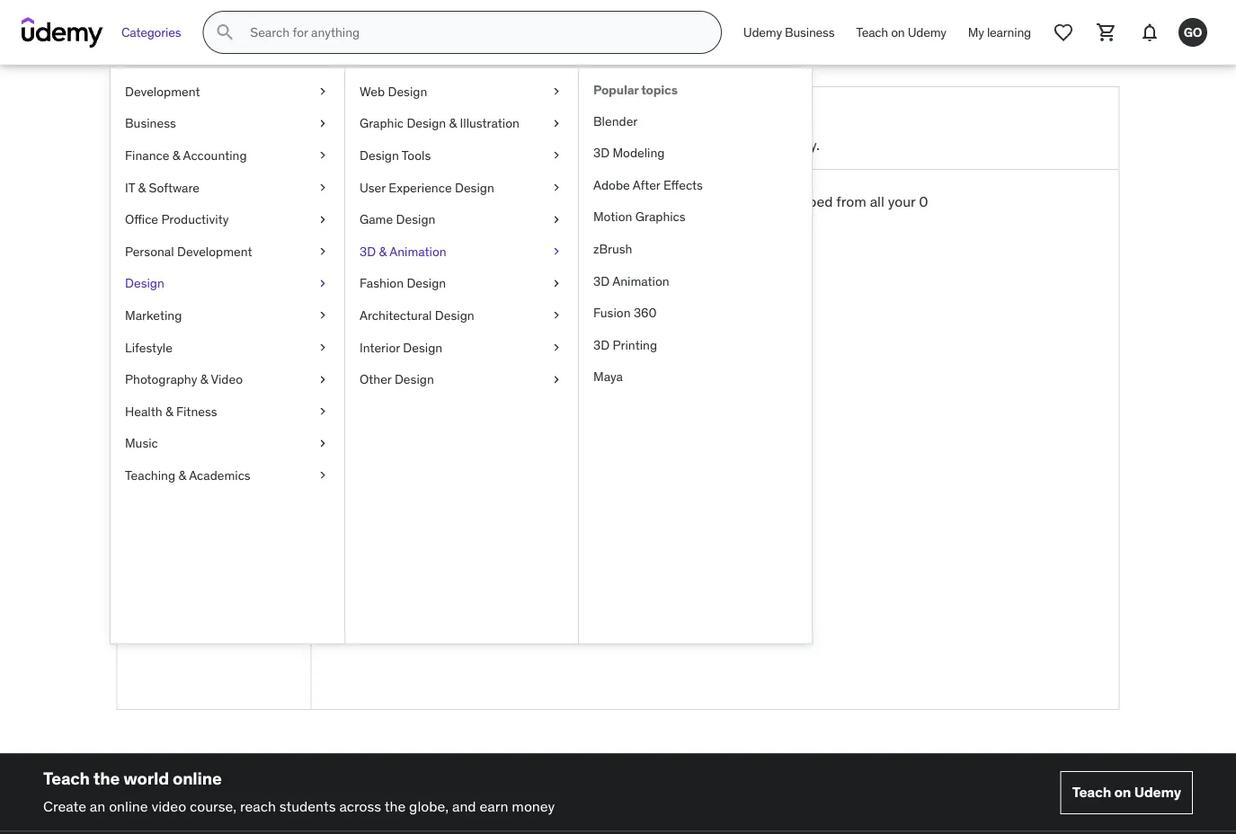 Task type: describe. For each thing, give the bounding box(es) containing it.
productivity
[[161, 211, 229, 227]]

be
[[726, 192, 743, 211]]

design link
[[111, 268, 344, 300]]

game
[[360, 211, 393, 227]]

wishlist image
[[1053, 22, 1075, 43]]

money
[[512, 797, 555, 816]]

1 horizontal spatial go
[[1184, 24, 1203, 40]]

finance & accounting link
[[111, 140, 344, 172]]

0 vertical spatial business
[[785, 24, 835, 40]]

accounting
[[183, 147, 247, 163]]

1 vertical spatial development
[[177, 243, 252, 259]]

your for account
[[650, 135, 678, 154]]

3d for 3d modeling
[[594, 145, 610, 161]]

fusion 360
[[594, 305, 657, 321]]

office productivity
[[125, 211, 229, 227]]

3d printing
[[594, 337, 657, 353]]

design for architectural
[[435, 307, 475, 323]]

3d for 3d printing
[[594, 337, 610, 353]]

my
[[968, 24, 984, 40]]

development link
[[111, 76, 344, 108]]

software
[[149, 179, 200, 195]]

office
[[125, 211, 158, 227]]

account inside close account close your account permanently.
[[704, 101, 788, 128]]

1 horizontal spatial the
[[385, 797, 406, 816]]

& for teaching & academics
[[178, 467, 186, 483]]

& for it & software
[[138, 179, 146, 195]]

2 you from the left
[[676, 192, 699, 211]]

video
[[211, 371, 243, 387]]

if you close your account, you will be unsubscribed from all your 0 courses, and will lose access forever.
[[446, 192, 929, 231]]

globe,
[[409, 797, 449, 816]]

1 horizontal spatial udemy
[[908, 24, 947, 40]]

lifestyle
[[125, 339, 173, 355]]

motion graphics link
[[579, 201, 812, 233]]

graphic design & illustration
[[360, 115, 520, 131]]

warning:
[[446, 192, 508, 211]]

xsmall image for other design
[[549, 371, 564, 388]]

payment
[[132, 403, 188, 422]]

categories button
[[111, 11, 192, 54]]

3d animation
[[594, 273, 670, 289]]

& for finance & accounting
[[173, 147, 180, 163]]

Search for anything text field
[[247, 17, 700, 48]]

0 horizontal spatial online
[[109, 797, 148, 816]]

methods
[[192, 403, 249, 422]]

teaching
[[125, 467, 175, 483]]

public
[[166, 267, 205, 285]]

xsmall image for game design
[[549, 211, 564, 228]]

udemy business link
[[733, 11, 846, 54]]

create
[[43, 797, 86, 816]]

1 vertical spatial close
[[611, 135, 647, 154]]

account security link
[[117, 345, 311, 372]]

business link
[[111, 108, 344, 140]]

subscriptions
[[132, 376, 220, 395]]

shopping cart with 0 items image
[[1096, 22, 1118, 43]]

close
[[549, 192, 583, 211]]

maya link
[[579, 361, 812, 393]]

profile link
[[117, 290, 311, 317]]

3d modeling link
[[579, 137, 812, 169]]

reach
[[240, 797, 276, 816]]

1 horizontal spatial teach on udemy link
[[1061, 771, 1193, 815]]

orlando
[[204, 223, 258, 241]]

design for game
[[396, 211, 436, 227]]

an
[[90, 797, 105, 816]]

3d & animation link
[[345, 236, 578, 268]]

xsmall image for web design
[[549, 83, 564, 100]]

topics
[[641, 82, 678, 98]]

0 vertical spatial the
[[93, 768, 120, 790]]

3d for 3d & animation
[[360, 243, 376, 259]]

learning
[[987, 24, 1031, 40]]

adobe after effects link
[[579, 169, 812, 201]]

popular topics
[[594, 82, 678, 98]]

my learning
[[968, 24, 1031, 40]]

after
[[633, 177, 661, 193]]

profile
[[208, 267, 249, 285]]

0 vertical spatial online
[[173, 768, 222, 790]]

& down web design link
[[449, 115, 457, 131]]

interior design link
[[345, 332, 578, 364]]

api clients link
[[117, 481, 311, 509]]

0
[[919, 192, 929, 211]]

3d & animation element
[[578, 68, 812, 644]]

teaching & academics link
[[111, 460, 344, 492]]

interior design
[[360, 339, 443, 355]]

architectural design link
[[345, 300, 578, 332]]

0 horizontal spatial on
[[891, 24, 905, 40]]

xsmall image for teaching & academics
[[316, 467, 330, 484]]

photo
[[132, 321, 170, 340]]

user experience design
[[360, 179, 494, 195]]

udemy business
[[744, 24, 835, 40]]

teach the world online create an online video course, reach students across the globe, and earn money
[[43, 768, 555, 816]]

lifestyle link
[[111, 332, 344, 364]]

interior
[[360, 339, 400, 355]]

animation inside "3d animation" link
[[613, 273, 670, 289]]

2 horizontal spatial udemy
[[1135, 783, 1182, 802]]

design for web
[[388, 83, 427, 99]]

photography
[[125, 371, 197, 387]]

video
[[151, 797, 186, 816]]

0 horizontal spatial business
[[125, 115, 176, 131]]

xsmall image for development
[[316, 83, 330, 100]]

teach for teach on udemy link to the right
[[1073, 783, 1112, 802]]

xsmall image for 3d & animation
[[549, 243, 564, 260]]

2 horizontal spatial your
[[888, 192, 916, 211]]

view
[[132, 267, 162, 285]]

subscriptions link
[[117, 372, 311, 399]]

from
[[837, 192, 867, 211]]

design for fashion
[[407, 275, 446, 291]]

office productivity link
[[111, 204, 344, 236]]

teach inside teach the world online create an online video course, reach students across the globe, and earn money
[[43, 768, 90, 790]]

xsmall image for graphic design & illustration
[[549, 115, 564, 132]]

finance & accounting
[[125, 147, 247, 163]]

marketing link
[[111, 300, 344, 332]]

360
[[634, 305, 657, 321]]

xsmall image for user experience design
[[549, 179, 564, 196]]

clients
[[158, 486, 200, 504]]

graphic
[[360, 115, 404, 131]]

xsmall image for photography & video
[[316, 371, 330, 388]]

user
[[360, 179, 386, 195]]



Task type: vqa. For each thing, say whether or not it's contained in the screenshot.
learn corresponding to Learn in-demand skills with over 210,000 video courses
no



Task type: locate. For each thing, give the bounding box(es) containing it.
academics
[[189, 467, 251, 483]]

0 horizontal spatial you
[[523, 192, 545, 211]]

0 vertical spatial on
[[891, 24, 905, 40]]

xsmall image for design tools
[[549, 147, 564, 164]]

0 vertical spatial teach on udemy link
[[846, 11, 958, 54]]

and down if
[[503, 212, 527, 231]]

teach on udemy
[[856, 24, 947, 40], [1073, 783, 1182, 802]]

view public profile link
[[117, 263, 311, 290]]

animation inside 3d & animation link
[[390, 243, 447, 259]]

xsmall image inside teaching & academics "link"
[[316, 467, 330, 484]]

0 horizontal spatial your
[[586, 192, 614, 211]]

you
[[523, 192, 545, 211], [676, 192, 699, 211]]

courses,
[[446, 212, 499, 231]]

3d up fusion
[[594, 273, 610, 289]]

1 horizontal spatial teach
[[856, 24, 889, 40]]

unsubscribed
[[746, 192, 833, 211]]

categories
[[121, 24, 181, 40]]

business
[[785, 24, 835, 40], [125, 115, 176, 131]]

xsmall image inside finance & accounting link
[[316, 147, 330, 164]]

0 vertical spatial development
[[125, 83, 200, 99]]

xsmall image inside the design link
[[316, 275, 330, 292]]

0 horizontal spatial go
[[193, 137, 235, 173]]

graphic design & illustration link
[[345, 108, 578, 140]]

0 vertical spatial teach on udemy
[[856, 24, 947, 40]]

xsmall image inside personal development link
[[316, 243, 330, 260]]

your for you
[[586, 192, 614, 211]]

and for online
[[452, 797, 476, 816]]

students
[[279, 797, 336, 816]]

0 vertical spatial close
[[643, 101, 699, 128]]

security
[[188, 349, 241, 367]]

3d modeling
[[594, 145, 665, 161]]

xsmall image inside music link
[[316, 435, 330, 452]]

0 horizontal spatial teach
[[43, 768, 90, 790]]

& left video at top left
[[200, 371, 208, 387]]

online right 'an' at left bottom
[[109, 797, 148, 816]]

across
[[339, 797, 381, 816]]

xsmall image for music
[[316, 435, 330, 452]]

1 you from the left
[[523, 192, 545, 211]]

xsmall image for health & fitness
[[316, 403, 330, 420]]

motion
[[594, 209, 633, 225]]

1 vertical spatial online
[[109, 797, 148, 816]]

design
[[388, 83, 427, 99], [407, 115, 446, 131], [360, 147, 399, 163], [455, 179, 494, 195], [396, 211, 436, 227], [125, 275, 164, 291], [407, 275, 446, 291], [435, 307, 475, 323], [403, 339, 443, 355], [395, 371, 434, 387]]

design for interior
[[403, 339, 443, 355]]

my learning link
[[958, 11, 1042, 54]]

account,
[[617, 192, 672, 211]]

&
[[449, 115, 457, 131], [173, 147, 180, 163], [138, 179, 146, 195], [379, 243, 387, 259], [200, 371, 208, 387], [165, 403, 173, 419], [178, 467, 186, 483]]

fusion 360 link
[[579, 297, 812, 329]]

1 vertical spatial will
[[530, 212, 551, 231]]

0 horizontal spatial udemy
[[744, 24, 782, 40]]

and inside teach the world online create an online video course, reach students across the globe, and earn money
[[452, 797, 476, 816]]

xsmall image for it & software
[[316, 179, 330, 196]]

all
[[870, 192, 885, 211]]

it
[[125, 179, 135, 195]]

1 vertical spatial and
[[452, 797, 476, 816]]

health & fitness
[[125, 403, 217, 419]]

payment methods link
[[117, 399, 311, 427]]

xsmall image for fashion design
[[549, 275, 564, 292]]

1 vertical spatial the
[[385, 797, 406, 816]]

privacy link
[[117, 427, 311, 454]]

and for your
[[503, 212, 527, 231]]

1 vertical spatial on
[[1115, 783, 1132, 802]]

0 horizontal spatial will
[[530, 212, 551, 231]]

view public profile profile photo account security subscriptions payment methods privacy notifications api clients
[[132, 267, 249, 504]]

effects
[[664, 177, 703, 193]]

development down categories dropdown button
[[125, 83, 200, 99]]

will left lose in the top of the page
[[530, 212, 551, 231]]

xsmall image inside "fashion design" link
[[549, 275, 564, 292]]

xsmall image
[[316, 115, 330, 132], [549, 147, 564, 164], [316, 179, 330, 196], [549, 179, 564, 196], [316, 243, 330, 260], [549, 243, 564, 260], [549, 275, 564, 292], [549, 307, 564, 324], [316, 371, 330, 388], [316, 467, 330, 484]]

xsmall image inside interior design link
[[549, 339, 564, 356]]

online up course,
[[173, 768, 222, 790]]

3d animation link
[[579, 265, 812, 297]]

xsmall image inside "lifestyle" link
[[316, 339, 330, 356]]

experience
[[389, 179, 452, 195]]

finance
[[125, 147, 169, 163]]

photography & video link
[[111, 364, 344, 396]]

game design
[[360, 211, 436, 227]]

0 horizontal spatial account
[[132, 349, 185, 367]]

xsmall image inside it & software link
[[316, 179, 330, 196]]

1 horizontal spatial will
[[702, 192, 723, 211]]

xsmall image inside graphic design & illustration link
[[549, 115, 564, 132]]

design down "interior design"
[[395, 371, 434, 387]]

design tools link
[[345, 140, 578, 172]]

& inside "link"
[[178, 467, 186, 483]]

profile
[[132, 294, 173, 313]]

0 horizontal spatial the
[[93, 768, 120, 790]]

& up the clients
[[178, 467, 186, 483]]

will left 'be'
[[702, 192, 723, 211]]

xsmall image inside design tools link
[[549, 147, 564, 164]]

2 horizontal spatial teach
[[1073, 783, 1112, 802]]

xsmall image for lifestyle
[[316, 339, 330, 356]]

music
[[125, 435, 158, 451]]

xsmall image inside user experience design link
[[549, 179, 564, 196]]

& right finance at the top left of page
[[173, 147, 180, 163]]

design down "fashion design" link
[[435, 307, 475, 323]]

xsmall image inside the other design link
[[549, 371, 564, 388]]

xsmall image for interior design
[[549, 339, 564, 356]]

xsmall image for personal development
[[316, 243, 330, 260]]

design for other
[[395, 371, 434, 387]]

motion graphics
[[594, 209, 686, 225]]

animation up 360
[[613, 273, 670, 289]]

1 vertical spatial teach on udemy
[[1073, 783, 1182, 802]]

design down architectural design
[[403, 339, 443, 355]]

photo link
[[117, 317, 311, 345]]

3d down game
[[360, 243, 376, 259]]

0 vertical spatial will
[[702, 192, 723, 211]]

0 horizontal spatial animation
[[390, 243, 447, 259]]

account
[[681, 135, 733, 154]]

account inside view public profile profile photo account security subscriptions payment methods privacy notifications api clients
[[132, 349, 185, 367]]

the left 'globe,'
[[385, 797, 406, 816]]

design up architectural design
[[407, 275, 446, 291]]

the up 'an' at left bottom
[[93, 768, 120, 790]]

adobe after effects
[[594, 177, 703, 193]]

permanently.
[[737, 135, 820, 154]]

teach for left teach on udemy link
[[856, 24, 889, 40]]

udemy image
[[22, 17, 103, 48]]

xsmall image for business
[[316, 115, 330, 132]]

gary
[[170, 223, 201, 241]]

xsmall image inside development link
[[316, 83, 330, 100]]

design up tools
[[407, 115, 446, 131]]

xsmall image inside business link
[[316, 115, 330, 132]]

user experience design link
[[345, 172, 578, 204]]

printing
[[613, 337, 657, 353]]

& up fashion
[[379, 243, 387, 259]]

account
[[704, 101, 788, 128], [132, 349, 185, 367]]

your left 0
[[888, 192, 916, 211]]

1 vertical spatial account
[[132, 349, 185, 367]]

fashion design link
[[345, 268, 578, 300]]

your
[[650, 135, 678, 154], [586, 192, 614, 211], [888, 192, 916, 211]]

development down gary orlando at the top of the page
[[177, 243, 252, 259]]

1 horizontal spatial account
[[704, 101, 788, 128]]

design up profile
[[125, 275, 164, 291]]

xsmall image inside architectural design link
[[549, 307, 564, 324]]

fitness
[[176, 403, 217, 419]]

xsmall image inside marketing 'link'
[[316, 307, 330, 324]]

1 horizontal spatial animation
[[613, 273, 670, 289]]

graphics
[[636, 209, 686, 225]]

marketing
[[125, 307, 182, 323]]

design for graphic
[[407, 115, 446, 131]]

xsmall image for finance & accounting
[[316, 147, 330, 164]]

close
[[643, 101, 699, 128], [611, 135, 647, 154]]

1 vertical spatial go
[[193, 137, 235, 173]]

xsmall image for marketing
[[316, 307, 330, 324]]

0 horizontal spatial and
[[452, 797, 476, 816]]

popular
[[594, 82, 639, 98]]

0 horizontal spatial teach on udemy link
[[846, 11, 958, 54]]

account up photography on the left top of the page
[[132, 349, 185, 367]]

1 horizontal spatial online
[[173, 768, 222, 790]]

3d for 3d animation
[[594, 273, 610, 289]]

your left account
[[650, 135, 678, 154]]

xsmall image inside 3d & animation link
[[549, 243, 564, 260]]

web
[[360, 83, 385, 99]]

3d & animation
[[360, 243, 447, 259]]

3d up maya
[[594, 337, 610, 353]]

1 horizontal spatial your
[[650, 135, 678, 154]]

& right health
[[165, 403, 173, 419]]

1 horizontal spatial you
[[676, 192, 699, 211]]

adobe
[[594, 177, 630, 193]]

0 vertical spatial account
[[704, 101, 788, 128]]

xsmall image inside photography & video link
[[316, 371, 330, 388]]

notifications link
[[117, 454, 311, 481]]

architectural design
[[360, 307, 475, 323]]

fashion design
[[360, 275, 446, 291]]

xsmall image for design
[[316, 275, 330, 292]]

go link
[[1172, 11, 1215, 54]]

api
[[132, 486, 154, 504]]

design down graphic
[[360, 147, 399, 163]]

xsmall image
[[316, 83, 330, 100], [549, 83, 564, 100], [549, 115, 564, 132], [316, 147, 330, 164], [316, 211, 330, 228], [549, 211, 564, 228], [316, 275, 330, 292], [316, 307, 330, 324], [316, 339, 330, 356], [549, 339, 564, 356], [549, 371, 564, 388], [316, 403, 330, 420], [316, 435, 330, 452]]

& right it
[[138, 179, 146, 195]]

design down design tools link
[[455, 179, 494, 195]]

animation up fashion design
[[390, 243, 447, 259]]

submit search image
[[214, 22, 236, 43]]

forever.
[[632, 212, 681, 231]]

will
[[702, 192, 723, 211], [530, 212, 551, 231]]

gary orlando
[[170, 223, 258, 241]]

& for photography & video
[[200, 371, 208, 387]]

blender
[[594, 113, 638, 129]]

1 vertical spatial teach on udemy link
[[1061, 771, 1193, 815]]

health
[[125, 403, 162, 419]]

1 horizontal spatial business
[[785, 24, 835, 40]]

1 vertical spatial animation
[[613, 273, 670, 289]]

personal development link
[[111, 236, 344, 268]]

notifications image
[[1139, 22, 1161, 43]]

& for health & fitness
[[165, 403, 173, 419]]

3d up adobe at the top
[[594, 145, 610, 161]]

close down topics on the right of page
[[643, 101, 699, 128]]

1 horizontal spatial on
[[1115, 783, 1132, 802]]

design down experience
[[396, 211, 436, 227]]

xsmall image inside health & fitness link
[[316, 403, 330, 420]]

modeling
[[613, 145, 665, 161]]

0 vertical spatial animation
[[390, 243, 447, 259]]

1 horizontal spatial and
[[503, 212, 527, 231]]

web design
[[360, 83, 427, 99]]

close down blender
[[611, 135, 647, 154]]

your up "access"
[[586, 192, 614, 211]]

your inside close account close your account permanently.
[[650, 135, 678, 154]]

personal development
[[125, 243, 252, 259]]

xsmall image for architectural design
[[549, 307, 564, 324]]

and inside the if you close your account, you will be unsubscribed from all your 0 courses, and will lose access forever.
[[503, 212, 527, 231]]

udemy inside udemy business link
[[744, 24, 782, 40]]

xsmall image inside 'game design' link
[[549, 211, 564, 228]]

0 horizontal spatial teach on udemy
[[856, 24, 947, 40]]

0 vertical spatial go
[[1184, 24, 1203, 40]]

xsmall image inside office productivity link
[[316, 211, 330, 228]]

xsmall image for office productivity
[[316, 211, 330, 228]]

if
[[511, 192, 519, 211]]

fusion
[[594, 305, 631, 321]]

teaching & academics
[[125, 467, 251, 483]]

account up permanently.
[[704, 101, 788, 128]]

design right web
[[388, 83, 427, 99]]

xsmall image inside web design link
[[549, 83, 564, 100]]

it & software
[[125, 179, 200, 195]]

privacy
[[132, 431, 178, 449]]

1 horizontal spatial teach on udemy
[[1073, 783, 1182, 802]]

personal
[[125, 243, 174, 259]]

the
[[93, 768, 120, 790], [385, 797, 406, 816]]

health & fitness link
[[111, 396, 344, 428]]

& for 3d & animation
[[379, 243, 387, 259]]

notifications
[[132, 458, 214, 477]]

1 vertical spatial business
[[125, 115, 176, 131]]

0 vertical spatial and
[[503, 212, 527, 231]]

and left earn
[[452, 797, 476, 816]]

online
[[173, 768, 222, 790], [109, 797, 148, 816]]



